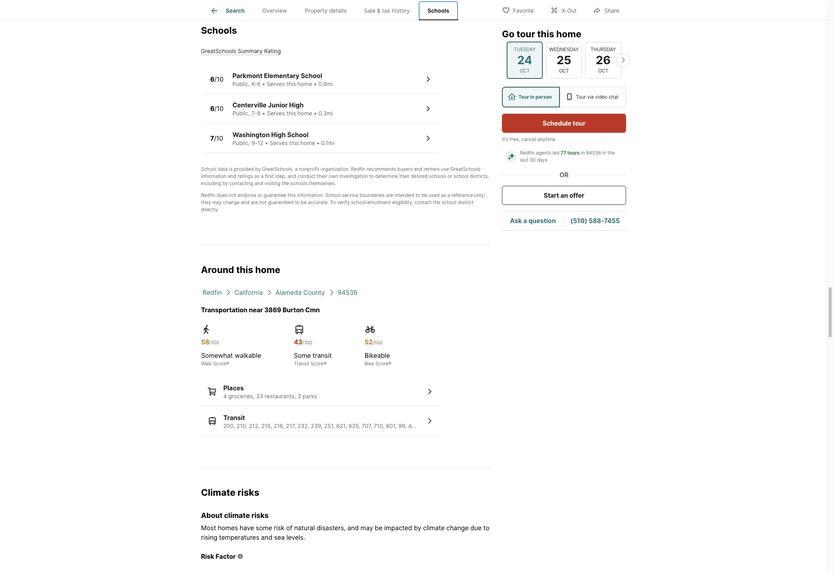 Task type: vqa. For each thing, say whether or not it's contained in the screenshot.
the topmost the .
no



Task type: locate. For each thing, give the bounding box(es) containing it.
information
[[201, 173, 227, 179]]

schools
[[428, 7, 449, 14], [201, 25, 237, 36]]

score for some
[[311, 361, 324, 367]]

this
[[537, 29, 554, 40], [286, 80, 296, 87], [287, 110, 296, 117], [289, 140, 299, 146], [288, 193, 296, 198], [236, 265, 253, 276]]

tab list
[[201, 0, 465, 20]]

transit button
[[201, 407, 441, 436]]

• right 8
[[262, 110, 265, 117]]

/10
[[214, 75, 224, 83], [214, 105, 224, 113], [214, 134, 223, 142]]

3 public, from the top
[[232, 140, 250, 146]]

2 score from the left
[[311, 361, 324, 367]]

0 horizontal spatial transit
[[223, 414, 245, 422]]

serves inside centerville junior high public, 7-8 • serves this home • 0.3mi
[[267, 110, 285, 117]]

serves for junior
[[267, 110, 285, 117]]

1 vertical spatial public,
[[232, 110, 250, 117]]

tour for schedule
[[573, 119, 586, 127]]

and down is
[[228, 173, 236, 179]]

0 vertical spatial high
[[289, 101, 304, 109]]

impacted
[[384, 525, 412, 532]]

1 horizontal spatial 94536
[[586, 150, 601, 156]]

0 horizontal spatial 94536
[[338, 289, 358, 297]]

be inside most homes have some risk of natural disasters, and may be impacted by climate change due to rising temperatures and sea levels.
[[375, 525, 383, 532]]

94536
[[586, 150, 601, 156], [338, 289, 358, 297]]

as right used
[[441, 193, 446, 198]]

to inside guaranteed to be accurate. to verify school enrollment eligibility, contact the school district directly.
[[295, 200, 300, 206]]

1 public, from the top
[[232, 80, 250, 87]]

as inside ', a nonprofit organization. redfin recommends buyers and renters use greatschools information and ratings as a'
[[254, 173, 260, 179]]

are down endorse
[[251, 200, 258, 206]]

1 horizontal spatial be
[[375, 525, 383, 532]]

2 6 /10 from the top
[[210, 105, 224, 113]]

2 vertical spatial public,
[[232, 140, 250, 146]]

and right the disasters,
[[348, 525, 359, 532]]

and down ,
[[288, 173, 296, 179]]

2 vertical spatial be
[[375, 525, 383, 532]]

0 vertical spatial be
[[422, 193, 427, 198]]

oct inside "wednesday 25 oct"
[[559, 68, 569, 74]]

None button
[[507, 42, 543, 79], [546, 42, 582, 79], [585, 42, 622, 79], [507, 42, 543, 79], [546, 42, 582, 79], [585, 42, 622, 79]]

1 vertical spatial not
[[259, 200, 267, 206]]

1 horizontal spatial high
[[289, 101, 304, 109]]

change inside school service boundaries are intended to be used as a reference only; they may change and are not
[[223, 200, 240, 206]]

• left 0.1mi
[[317, 140, 320, 146]]

0 vertical spatial or
[[448, 173, 452, 179]]

3 score from the left
[[376, 361, 388, 367]]

6 /10
[[210, 75, 224, 83], [210, 105, 224, 113]]

change
[[223, 200, 240, 206], [447, 525, 469, 532]]

1 horizontal spatial not
[[259, 200, 267, 206]]

0 horizontal spatial score
[[213, 361, 226, 367]]

last
[[520, 157, 528, 163]]

0 horizontal spatial their
[[317, 173, 327, 179]]

school left districts,
[[454, 173, 469, 179]]

to down information.
[[295, 200, 300, 206]]

bike
[[365, 361, 374, 367]]

0 vertical spatial transit
[[294, 361, 309, 367]]

and up the redfin does not endorse or guarantee this information.
[[255, 181, 263, 187]]

a left first
[[261, 173, 264, 179]]

public, inside parkmont elementary school public, k-6 • serves this home • 0.8mi
[[232, 80, 250, 87]]

1 oct from the left
[[520, 68, 530, 74]]

county
[[303, 289, 325, 297]]

the down step,
[[282, 181, 289, 187]]

2 tour from the left
[[576, 94, 586, 100]]

california
[[235, 289, 263, 297]]

property details
[[305, 7, 347, 14]]

2 vertical spatial by
[[414, 525, 421, 532]]

due
[[471, 525, 482, 532]]

serves for elementary
[[267, 80, 285, 87]]

1 horizontal spatial or
[[448, 173, 452, 179]]

2 public, from the top
[[232, 110, 250, 117]]

1 vertical spatial schools
[[201, 25, 237, 36]]

risks up about climate risks
[[238, 488, 259, 499]]

home inside centerville junior high public, 7-8 • serves this home • 0.3mi
[[298, 110, 312, 117]]

/100 inside 43 /100
[[302, 340, 312, 346]]

6 left parkmont
[[210, 75, 214, 83]]

may left impacted
[[361, 525, 373, 532]]

1 horizontal spatial their
[[399, 173, 410, 179]]

0 vertical spatial may
[[212, 200, 222, 206]]

next image
[[617, 54, 629, 67]]

/100 for 52
[[373, 340, 383, 346]]

to inside school service boundaries are intended to be used as a reference only; they may change and are not
[[416, 193, 420, 198]]

not
[[229, 193, 237, 198], [259, 200, 267, 206]]

1 horizontal spatial tour
[[576, 94, 586, 100]]

0 horizontal spatial or
[[258, 193, 262, 198]]

/100 up bikeable
[[373, 340, 383, 346]]

1 horizontal spatial /100
[[302, 340, 312, 346]]

home left 0.1mi
[[300, 140, 315, 146]]

serves inside washington high school public, 9-12 • serves this home • 0.1mi
[[270, 140, 288, 146]]

alameda
[[276, 289, 302, 297]]

this down junior
[[287, 110, 296, 117]]

tours
[[568, 150, 580, 156]]

2 horizontal spatial be
[[422, 193, 427, 198]]

by
[[255, 166, 261, 172], [223, 181, 228, 187], [414, 525, 421, 532]]

,
[[292, 166, 294, 172]]

public, for centerville junior high
[[232, 110, 250, 117]]

high right junior
[[289, 101, 304, 109]]

0 vertical spatial schools
[[428, 7, 449, 14]]

public, inside centerville junior high public, 7-8 • serves this home • 0.3mi
[[232, 110, 250, 117]]

natural
[[294, 525, 315, 532]]

0 horizontal spatial oct
[[520, 68, 530, 74]]

6 inside parkmont elementary school public, k-6 • serves this home • 0.8mi
[[257, 80, 261, 87]]

property details tab
[[296, 1, 355, 20]]

alameda county link
[[276, 289, 325, 297]]

/100 up somewhat
[[209, 340, 219, 346]]

® down transit
[[324, 361, 327, 367]]

person
[[536, 94, 552, 100]]

share button
[[587, 2, 626, 18]]

oct down 24
[[520, 68, 530, 74]]

1 /100 from the left
[[209, 340, 219, 346]]

does
[[217, 193, 228, 198]]

1 horizontal spatial as
[[441, 193, 446, 198]]

2 their from the left
[[399, 173, 410, 179]]

® inside bikeable bike score ®
[[388, 361, 392, 367]]

(510) 588-7455 link
[[571, 217, 620, 225]]

schools down 'conduct'
[[291, 181, 308, 187]]

8
[[257, 110, 261, 117]]

0 vertical spatial tour
[[517, 29, 535, 40]]

are up enrollment on the top left of the page
[[386, 193, 393, 198]]

greatschools
[[201, 48, 236, 54], [262, 166, 292, 172], [451, 166, 481, 172]]

/10 up '7 /10' on the left of page
[[214, 105, 224, 113]]

/10 for washington
[[214, 134, 223, 142]]

3 oct from the left
[[598, 68, 609, 74]]

6 down parkmont
[[257, 80, 261, 87]]

public, inside washington high school public, 9-12 • serves this home • 0.1mi
[[232, 140, 250, 146]]

2 vertical spatial /10
[[214, 134, 223, 142]]

redfin does not endorse or guarantee this information.
[[201, 193, 324, 198]]

0 horizontal spatial ®
[[226, 361, 229, 367]]

3 ® from the left
[[388, 361, 392, 367]]

be left impacted
[[375, 525, 383, 532]]

to up contact
[[416, 193, 420, 198]]

2 horizontal spatial score
[[376, 361, 388, 367]]

94536 link
[[338, 289, 358, 297]]

2 /100 from the left
[[302, 340, 312, 346]]

1 vertical spatial are
[[251, 200, 258, 206]]

6 up 7
[[210, 105, 214, 113]]

30
[[530, 157, 536, 163]]

the down used
[[433, 200, 441, 206]]

greatschools left summary
[[201, 48, 236, 54]]

® inside some transit transit score ®
[[324, 361, 327, 367]]

1 horizontal spatial transit
[[294, 361, 309, 367]]

0 horizontal spatial /100
[[209, 340, 219, 346]]

0 horizontal spatial change
[[223, 200, 240, 206]]

1 horizontal spatial change
[[447, 525, 469, 532]]

disasters,
[[317, 525, 346, 532]]

1 vertical spatial be
[[301, 200, 307, 206]]

/10 for centerville
[[214, 105, 224, 113]]

1 horizontal spatial climate
[[423, 525, 445, 532]]

home left 0.3mi
[[298, 110, 312, 117]]

® inside somewhat walkable walk score ®
[[226, 361, 229, 367]]

redfin inside ', a nonprofit organization. redfin recommends buyers and renters use greatschools information and ratings as a'
[[351, 166, 366, 172]]

oct down 25
[[559, 68, 569, 74]]

26
[[596, 53, 611, 67]]

1 vertical spatial risks
[[252, 512, 269, 520]]

washington
[[232, 131, 270, 139]]

0 horizontal spatial tour
[[517, 29, 535, 40]]

enrollment
[[367, 200, 391, 206]]

2 horizontal spatial by
[[414, 525, 421, 532]]

2 horizontal spatial the
[[608, 150, 615, 156]]

greatschools up districts,
[[451, 166, 481, 172]]

to inside first step, and conduct their own investigation to determine their desired schools or school districts, including by contacting and visiting the schools themselves.
[[369, 173, 374, 179]]

verify
[[337, 200, 350, 206]]

0 vertical spatial the
[[608, 150, 615, 156]]

rising
[[201, 534, 217, 542]]

2 ® from the left
[[324, 361, 327, 367]]

0 horizontal spatial schools
[[291, 181, 308, 187]]

0 vertical spatial public,
[[232, 80, 250, 87]]

/100 inside 58 /100
[[209, 340, 219, 346]]

and inside school service boundaries are intended to be used as a reference only; they may change and are not
[[241, 200, 249, 206]]

1 vertical spatial may
[[361, 525, 373, 532]]

1 vertical spatial by
[[223, 181, 228, 187]]

1 vertical spatial serves
[[267, 110, 285, 117]]

districts,
[[470, 173, 489, 179]]

school inside first step, and conduct their own investigation to determine their desired schools or school districts, including by contacting and visiting the schools themselves.
[[454, 173, 469, 179]]

® down somewhat
[[226, 361, 229, 367]]

go tour this home
[[502, 29, 582, 40]]

change inside most homes have some risk of natural disasters, and may be impacted by climate change due to rising temperatures and sea levels.
[[447, 525, 469, 532]]

score inside some transit transit score ®
[[311, 361, 324, 367]]

by right impacted
[[414, 525, 421, 532]]

/100 up some
[[302, 340, 312, 346]]

0 vertical spatial 6 /10
[[210, 75, 224, 83]]

1 horizontal spatial may
[[361, 525, 373, 532]]

redfin for redfin agents led 77 tours in 94536
[[520, 150, 535, 156]]

0 horizontal spatial are
[[251, 200, 258, 206]]

® down bikeable
[[388, 361, 392, 367]]

led
[[553, 150, 560, 156]]

1 horizontal spatial schools
[[428, 7, 449, 14]]

anytime
[[538, 136, 555, 142]]

risks
[[238, 488, 259, 499], [252, 512, 269, 520]]

or down the use
[[448, 173, 452, 179]]

to inside most homes have some risk of natural disasters, and may be impacted by climate change due to rising temperatures and sea levels.
[[484, 525, 490, 532]]

somewhat
[[201, 352, 233, 360]]

may down does
[[212, 200, 222, 206]]

2 horizontal spatial greatschools
[[451, 166, 481, 172]]

school up "to"
[[325, 193, 341, 198]]

2 horizontal spatial ®
[[388, 361, 392, 367]]

0 horizontal spatial in
[[530, 94, 535, 100]]

their down buyers
[[399, 173, 410, 179]]

1 6 /10 from the top
[[210, 75, 224, 83]]

94536 right county
[[338, 289, 358, 297]]

1 vertical spatial schools
[[291, 181, 308, 187]]

® for walkable
[[226, 361, 229, 367]]

1 vertical spatial tour
[[573, 119, 586, 127]]

0 horizontal spatial as
[[254, 173, 260, 179]]

greatschools up step,
[[262, 166, 292, 172]]

/10 up data
[[214, 134, 223, 142]]

home left 0.8mi
[[298, 80, 312, 87]]

this inside parkmont elementary school public, k-6 • serves this home • 0.8mi
[[286, 80, 296, 87]]

desired
[[411, 173, 428, 179]]

score
[[213, 361, 226, 367], [311, 361, 324, 367], [376, 361, 388, 367]]

risk factor
[[201, 553, 236, 561]]

be down information.
[[301, 200, 307, 206]]

0 horizontal spatial may
[[212, 200, 222, 206]]

1 vertical spatial high
[[271, 131, 286, 139]]

0 horizontal spatial high
[[271, 131, 286, 139]]

/10 for parkmont
[[214, 75, 224, 83]]

serves right 12
[[270, 140, 288, 146]]

0 horizontal spatial be
[[301, 200, 307, 206]]

94536 right tours
[[586, 150, 601, 156]]

tour right schedule
[[573, 119, 586, 127]]

0 horizontal spatial by
[[223, 181, 228, 187]]

overview tab
[[254, 1, 296, 20]]

transit down some
[[294, 361, 309, 367]]

0 horizontal spatial greatschools
[[201, 48, 236, 54]]

7
[[210, 134, 214, 142]]

school
[[301, 72, 322, 80], [287, 131, 309, 139], [201, 166, 216, 172], [325, 193, 341, 198]]

6 /10 left parkmont
[[210, 75, 224, 83]]

0 vertical spatial not
[[229, 193, 237, 198]]

1 horizontal spatial tour
[[573, 119, 586, 127]]

2 horizontal spatial /100
[[373, 340, 383, 346]]

0 vertical spatial as
[[254, 173, 260, 179]]

homes
[[218, 525, 238, 532]]

score inside somewhat walkable walk score ®
[[213, 361, 226, 367]]

bikeable bike score ®
[[365, 352, 392, 367]]

this down elementary
[[286, 80, 296, 87]]

6 for parkmont
[[210, 75, 214, 83]]

change down does
[[223, 200, 240, 206]]

burton
[[283, 306, 304, 314]]

climate risks
[[201, 488, 259, 499]]

redfin up investigation
[[351, 166, 366, 172]]

3 /100 from the left
[[373, 340, 383, 346]]

77
[[561, 150, 566, 156]]

directly.
[[201, 207, 219, 213]]

home inside washington high school public, 9-12 • serves this home • 0.1mi
[[300, 140, 315, 146]]

oct inside "thursday 26 oct"
[[598, 68, 609, 74]]

(510) 588-7455
[[571, 217, 620, 225]]

tour left via
[[576, 94, 586, 100]]

to
[[369, 173, 374, 179], [416, 193, 420, 198], [295, 200, 300, 206], [484, 525, 490, 532]]

climate right impacted
[[423, 525, 445, 532]]

redfin up they
[[201, 193, 215, 198]]

1 ® from the left
[[226, 361, 229, 367]]

schools down renters
[[429, 173, 446, 179]]

be
[[422, 193, 427, 198], [301, 200, 307, 206], [375, 525, 383, 532]]

thursday 26 oct
[[591, 46, 616, 74]]

and down endorse
[[241, 200, 249, 206]]

tour for tour via video chat
[[576, 94, 586, 100]]

public, down centerville
[[232, 110, 250, 117]]

tour inside 'option'
[[576, 94, 586, 100]]

in the last 30 days
[[520, 150, 616, 163]]

or right endorse
[[258, 193, 262, 198]]

high down centerville junior high public, 7-8 • serves this home • 0.3mi
[[271, 131, 286, 139]]

4
[[223, 393, 227, 400]]

2 oct from the left
[[559, 68, 569, 74]]

use
[[441, 166, 449, 172]]

tour inside button
[[573, 119, 586, 127]]

2 vertical spatial the
[[433, 200, 441, 206]]

2 horizontal spatial in
[[603, 150, 606, 156]]

oct inside tuesday 24 oct
[[520, 68, 530, 74]]

0 vertical spatial change
[[223, 200, 240, 206]]

1 vertical spatial the
[[282, 181, 289, 187]]

1 horizontal spatial score
[[311, 361, 324, 367]]

tour up tuesday
[[517, 29, 535, 40]]

1 vertical spatial or
[[258, 193, 262, 198]]

rating
[[264, 48, 281, 54]]

serves inside parkmont elementary school public, k-6 • serves this home • 0.8mi
[[267, 80, 285, 87]]

search link
[[210, 6, 245, 15]]

1 horizontal spatial in
[[581, 150, 585, 156]]

x-out button
[[544, 2, 584, 18]]

1 vertical spatial climate
[[423, 525, 445, 532]]

tour inside option
[[519, 94, 529, 100]]

redfin up last
[[520, 150, 535, 156]]

0 vertical spatial 94536
[[586, 150, 601, 156]]

redfin
[[520, 150, 535, 156], [351, 166, 366, 172], [201, 193, 215, 198], [203, 289, 222, 297]]

offer
[[570, 192, 585, 200]]

redfin for redfin
[[203, 289, 222, 297]]

public, down washington
[[232, 140, 250, 146]]

not down the redfin does not endorse or guarantee this information.
[[259, 200, 267, 206]]

0 horizontal spatial not
[[229, 193, 237, 198]]

not right does
[[229, 193, 237, 198]]

home for parkmont elementary school
[[298, 80, 312, 87]]

k-
[[252, 80, 257, 87]]

1 vertical spatial /10
[[214, 105, 224, 113]]

as
[[254, 173, 260, 179], [441, 193, 446, 198]]

list box
[[502, 87, 626, 107]]

be up contact
[[422, 193, 427, 198]]

1 horizontal spatial by
[[255, 166, 261, 172]]

risks up some
[[252, 512, 269, 520]]

2 horizontal spatial oct
[[598, 68, 609, 74]]

oct down 26
[[598, 68, 609, 74]]

restaurants,
[[265, 393, 296, 400]]

washington high school public, 9-12 • serves this home • 0.1mi
[[232, 131, 335, 146]]

1 score from the left
[[213, 361, 226, 367]]

serves down junior
[[267, 110, 285, 117]]

0 vertical spatial serves
[[267, 80, 285, 87]]

home inside parkmont elementary school public, k-6 • serves this home • 0.8mi
[[298, 80, 312, 87]]

1 vertical spatial 6 /10
[[210, 105, 224, 113]]

2 vertical spatial serves
[[270, 140, 288, 146]]

school up information
[[201, 166, 216, 172]]

cmn
[[305, 306, 320, 314]]

or inside first step, and conduct their own investigation to determine their desired schools or school districts, including by contacting and visiting the schools themselves.
[[448, 173, 452, 179]]

this up ,
[[289, 140, 299, 146]]

schools right history
[[428, 7, 449, 14]]

score down transit
[[311, 361, 324, 367]]

transit down groceries,
[[223, 414, 245, 422]]

redfin up transportation
[[203, 289, 222, 297]]

to right due
[[484, 525, 490, 532]]

0 vertical spatial climate
[[224, 512, 250, 520]]

redfin agents led 77 tours in 94536
[[520, 150, 601, 156]]

change left due
[[447, 525, 469, 532]]

x-out
[[562, 7, 577, 14]]

0 horizontal spatial the
[[282, 181, 289, 187]]

by up does
[[223, 181, 228, 187]]

school up 0.8mi
[[301, 72, 322, 80]]

only;
[[475, 193, 485, 198]]

3
[[298, 393, 301, 400]]

1 vertical spatial change
[[447, 525, 469, 532]]

the right tours
[[608, 150, 615, 156]]

first
[[265, 173, 274, 179]]

9-
[[252, 140, 258, 146]]

1 horizontal spatial the
[[433, 200, 441, 206]]

score down somewhat
[[213, 361, 226, 367]]

ask a question
[[510, 217, 556, 225]]

change for due
[[447, 525, 469, 532]]

•
[[262, 80, 265, 87], [314, 80, 317, 87], [262, 110, 265, 117], [314, 110, 317, 117], [265, 140, 268, 146], [317, 140, 320, 146]]

their up themselves.
[[317, 173, 327, 179]]

® for transit
[[324, 361, 327, 367]]

/100 inside 52 /100
[[373, 340, 383, 346]]

1 vertical spatial as
[[441, 193, 446, 198]]

1 tour from the left
[[519, 94, 529, 100]]

a
[[295, 166, 298, 172], [261, 173, 264, 179], [448, 193, 450, 198], [524, 217, 527, 225]]

0 vertical spatial schools
[[429, 173, 446, 179]]

near
[[249, 306, 263, 314]]

schools down the search link
[[201, 25, 237, 36]]

1 horizontal spatial ®
[[324, 361, 327, 367]]

this up guaranteed
[[288, 193, 296, 198]]

not inside school service boundaries are intended to be used as a reference only; they may change and are not
[[259, 200, 267, 206]]

the inside first step, and conduct their own investigation to determine their desired schools or school districts, including by contacting and visiting the schools themselves.
[[282, 181, 289, 187]]

sale & tax history tab
[[355, 1, 419, 20]]

1 horizontal spatial schools
[[429, 173, 446, 179]]

as right ratings
[[254, 173, 260, 179]]

0 horizontal spatial schools
[[201, 25, 237, 36]]



Task type: describe. For each thing, give the bounding box(es) containing it.
high inside centerville junior high public, 7-8 • serves this home • 0.3mi
[[289, 101, 304, 109]]

details
[[329, 7, 347, 14]]

determine
[[375, 173, 398, 179]]

(510)
[[571, 217, 587, 225]]

information.
[[297, 193, 324, 198]]

redfin for redfin does not endorse or guarantee this information.
[[201, 193, 215, 198]]

district
[[458, 200, 474, 206]]

tab list containing search
[[201, 0, 465, 20]]

to
[[330, 200, 336, 206]]

be inside school service boundaries are intended to be used as a reference only; they may change and are not
[[422, 193, 427, 198]]

1 horizontal spatial are
[[386, 193, 393, 198]]

home up california link
[[255, 265, 280, 276]]

tour via video chat option
[[560, 87, 626, 107]]

1 horizontal spatial greatschools
[[262, 166, 292, 172]]

by inside most homes have some risk of natural disasters, and may be impacted by climate change due to rising temperatures and sea levels.
[[414, 525, 421, 532]]

some
[[294, 352, 311, 360]]

this inside centerville junior high public, 7-8 • serves this home • 0.3mi
[[287, 110, 296, 117]]

school down reference
[[442, 200, 457, 206]]

schools inside tab
[[428, 7, 449, 14]]

52
[[365, 338, 373, 346]]

• right k-
[[262, 80, 265, 87]]

is
[[229, 166, 233, 172]]

risk
[[201, 553, 214, 561]]

school inside parkmont elementary school public, k-6 • serves this home • 0.8mi
[[301, 72, 322, 80]]

sea
[[274, 534, 285, 542]]

list box containing tour in person
[[502, 87, 626, 107]]

it's free, cancel anytime
[[502, 136, 555, 142]]

go
[[502, 29, 515, 40]]

6 /10 for centerville
[[210, 105, 224, 113]]

themselves.
[[309, 181, 336, 187]]

guarantee
[[264, 193, 286, 198]]

may inside most homes have some risk of natural disasters, and may be impacted by climate change due to rising temperatures and sea levels.
[[361, 525, 373, 532]]

school service boundaries are intended to be used as a reference only; they may change and are not
[[201, 193, 485, 206]]

of
[[286, 525, 292, 532]]

wednesday 25 oct
[[549, 46, 579, 74]]

a right ask
[[524, 217, 527, 225]]

oct for 25
[[559, 68, 569, 74]]

0 vertical spatial risks
[[238, 488, 259, 499]]

parkmont
[[232, 72, 263, 80]]

some
[[256, 525, 272, 532]]

7-
[[252, 110, 257, 117]]

43
[[294, 338, 302, 346]]

this up california link
[[236, 265, 253, 276]]

1 vertical spatial 94536
[[338, 289, 358, 297]]

centerville junior high public, 7-8 • serves this home • 0.3mi
[[232, 101, 333, 117]]

start an offer button
[[502, 186, 626, 205]]

about
[[201, 512, 223, 520]]

0.1mi
[[321, 140, 335, 146]]

climate
[[201, 488, 235, 499]]

may inside school service boundaries are intended to be used as a reference only; they may change and are not
[[212, 200, 222, 206]]

• left 0.3mi
[[314, 110, 317, 117]]

7455
[[604, 217, 620, 225]]

in inside option
[[530, 94, 535, 100]]

score inside bikeable bike score ®
[[376, 361, 388, 367]]

boundaries
[[360, 193, 385, 198]]

own
[[329, 173, 338, 179]]

sale
[[364, 7, 376, 14]]

and down some
[[261, 534, 272, 542]]

tuesday 24 oct
[[514, 46, 536, 74]]

6 /10 for parkmont
[[210, 75, 224, 83]]

tour for tour in person
[[519, 94, 529, 100]]

/100 for 43
[[302, 340, 312, 346]]

transportation near 3869 burton cmn
[[201, 306, 320, 314]]

this inside washington high school public, 9-12 • serves this home • 0.1mi
[[289, 140, 299, 146]]

transit inside some transit transit score ®
[[294, 361, 309, 367]]

a inside school service boundaries are intended to be used as a reference only; they may change and are not
[[448, 193, 450, 198]]

• left 0.8mi
[[314, 80, 317, 87]]

schedule tour button
[[502, 114, 626, 133]]

question
[[529, 217, 556, 225]]

and up desired
[[414, 166, 423, 172]]

school down service
[[351, 200, 366, 206]]

school inside washington high school public, 9-12 • serves this home • 0.1mi
[[287, 131, 309, 139]]

out
[[567, 7, 577, 14]]

oct for 24
[[520, 68, 530, 74]]

home up "wednesday"
[[556, 29, 582, 40]]

this up "wednesday"
[[537, 29, 554, 40]]

transportation
[[201, 306, 248, 314]]

schools tab
[[419, 1, 458, 20]]

be inside guaranteed to be accurate. to verify school enrollment eligibility, contact the school district directly.
[[301, 200, 307, 206]]

tour via video chat
[[576, 94, 619, 100]]

factor
[[216, 553, 236, 561]]

transit
[[313, 352, 332, 360]]

bikeable
[[365, 352, 390, 360]]

centerville
[[232, 101, 267, 109]]

0 vertical spatial by
[[255, 166, 261, 172]]

/100 for 58
[[209, 340, 219, 346]]

0.3mi
[[319, 110, 333, 117]]

about climate risks
[[201, 512, 269, 520]]

agents
[[536, 150, 551, 156]]

home for washington high school
[[300, 140, 315, 146]]

levels.
[[287, 534, 305, 542]]

the inside "in the last 30 days"
[[608, 150, 615, 156]]

somewhat walkable walk score ®
[[201, 352, 261, 367]]

share
[[605, 7, 620, 14]]

tax
[[382, 7, 390, 14]]

public, for parkmont elementary school
[[232, 80, 250, 87]]

as inside school service boundaries are intended to be used as a reference only; they may change and are not
[[441, 193, 446, 198]]

in inside "in the last 30 days"
[[603, 150, 606, 156]]

by inside first step, and conduct their own investigation to determine their desired schools or school districts, including by contacting and visiting the schools themselves.
[[223, 181, 228, 187]]

schedule tour
[[543, 119, 586, 127]]

around
[[201, 265, 234, 276]]

• right 12
[[265, 140, 268, 146]]

change for and
[[223, 200, 240, 206]]

or
[[560, 171, 569, 179]]

tour for go
[[517, 29, 535, 40]]

school data is provided by greatschools
[[201, 166, 292, 172]]

sale & tax history
[[364, 7, 410, 14]]

guaranteed
[[268, 200, 294, 206]]

tour in person option
[[502, 87, 560, 107]]

high inside washington high school public, 9-12 • serves this home • 0.1mi
[[271, 131, 286, 139]]

12
[[258, 140, 263, 146]]

public, for washington high school
[[232, 140, 250, 146]]

history
[[392, 7, 410, 14]]

summary
[[238, 48, 263, 54]]

oct for 26
[[598, 68, 609, 74]]

chat
[[609, 94, 619, 100]]

home for centerville junior high
[[298, 110, 312, 117]]

visiting
[[265, 181, 280, 187]]

transit inside button
[[223, 414, 245, 422]]

intended
[[395, 193, 415, 198]]

walkable
[[235, 352, 261, 360]]

parks
[[303, 393, 317, 400]]

they
[[201, 200, 211, 206]]

a right ,
[[295, 166, 298, 172]]

wednesday
[[549, 46, 579, 52]]

1 their from the left
[[317, 173, 327, 179]]

3869
[[264, 306, 281, 314]]

step,
[[275, 173, 286, 179]]

have
[[240, 525, 254, 532]]

endorse
[[238, 193, 256, 198]]

eligibility,
[[392, 200, 413, 206]]

58
[[201, 338, 209, 346]]

climate inside most homes have some risk of natural disasters, and may be impacted by climate change due to rising temperatures and sea levels.
[[423, 525, 445, 532]]

service
[[342, 193, 358, 198]]

0 horizontal spatial climate
[[224, 512, 250, 520]]

the inside guaranteed to be accurate. to verify school enrollment eligibility, contact the school district directly.
[[433, 200, 441, 206]]

schedule
[[543, 119, 572, 127]]

accurate.
[[308, 200, 329, 206]]

places
[[223, 384, 244, 392]]

serves for high
[[270, 140, 288, 146]]

score for somewhat
[[213, 361, 226, 367]]

6 for centerville
[[210, 105, 214, 113]]

52 /100
[[365, 338, 383, 346]]

greatschools inside ', a nonprofit organization. redfin recommends buyers and renters use greatschools information and ratings as a'
[[451, 166, 481, 172]]

around this home
[[201, 265, 280, 276]]

school inside school service boundaries are intended to be used as a reference only; they may change and are not
[[325, 193, 341, 198]]



